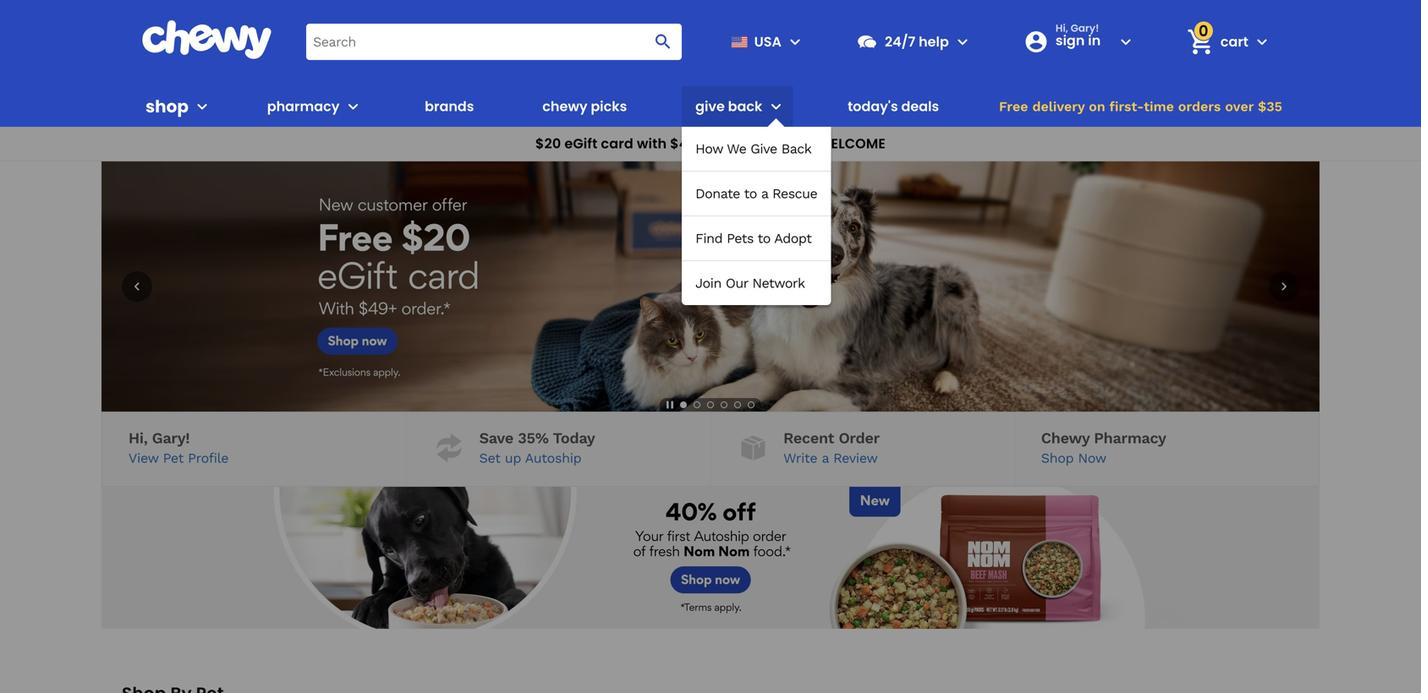 Task type: locate. For each thing, give the bounding box(es) containing it.
chewy up egift at the top left of the page
[[542, 97, 588, 116]]

Search text field
[[306, 23, 682, 60]]

menu image right usa in the top of the page
[[785, 32, 805, 52]]

1 vertical spatial a
[[822, 451, 829, 467]]

usa button
[[724, 21, 805, 62]]

back
[[728, 97, 762, 116], [781, 141, 812, 157]]

to
[[744, 186, 757, 202], [758, 231, 771, 247]]

pets
[[727, 231, 754, 247]]

card
[[601, 134, 633, 153]]

save
[[479, 430, 513, 448]]

chewy pharmacy shop now
[[1041, 430, 1166, 467]]

back left the give back menu image
[[728, 97, 762, 116]]

to right pets
[[758, 231, 771, 247]]

gary! left account menu "icon" on the top of page
[[1071, 21, 1099, 35]]

adopt
[[774, 231, 812, 247]]

1 vertical spatial menu image
[[192, 96, 212, 117]]

gary!
[[1071, 21, 1099, 35], [152, 430, 190, 448]]

1 vertical spatial gary!
[[152, 430, 190, 448]]

menu image
[[785, 32, 805, 52], [192, 96, 212, 117]]

hi,
[[1056, 21, 1068, 35], [129, 430, 148, 448]]

delivery
[[1032, 99, 1085, 115]]

1 vertical spatial hi,
[[129, 430, 148, 448]]

how we give back link
[[682, 127, 831, 171]]

back up rescue
[[781, 141, 812, 157]]

shop
[[1041, 451, 1074, 467]]

0 horizontal spatial gary!
[[152, 430, 190, 448]]

menu image inside the shop dropdown button
[[192, 96, 212, 117]]

0 horizontal spatial give
[[695, 97, 725, 116]]

shop button
[[146, 86, 212, 127]]

0 vertical spatial menu image
[[785, 32, 805, 52]]

help menu image
[[952, 32, 973, 52]]

free
[[999, 99, 1028, 115]]

chewy picks
[[542, 97, 627, 116]]

profile
[[188, 451, 229, 467]]

0 horizontal spatial menu image
[[192, 96, 212, 117]]

1 horizontal spatial / image
[[737, 432, 770, 465]]

chewy inside site banner
[[542, 97, 588, 116]]

0 horizontal spatial / image
[[433, 432, 466, 465]]

find
[[695, 231, 723, 247]]

2 / image from the left
[[737, 432, 770, 465]]

give back
[[695, 97, 762, 116]]

0 horizontal spatial a
[[761, 186, 768, 202]]

$35
[[1258, 99, 1282, 115]]

35%
[[518, 430, 549, 448]]

hi, inside 'hi, gary! view pet profile'
[[129, 430, 148, 448]]

hi, for view pet profile
[[129, 430, 148, 448]]

1 horizontal spatial menu image
[[785, 32, 805, 52]]

donate to a rescue
[[695, 186, 817, 202]]

with
[[637, 134, 667, 153]]

1 horizontal spatial chewy
[[1041, 430, 1090, 448]]

site banner
[[0, 0, 1421, 305]]

0 vertical spatial give
[[695, 97, 725, 116]]

deals
[[901, 97, 939, 116]]

items image
[[1185, 27, 1215, 57]]

a inside site banner
[[761, 186, 768, 202]]

/ image
[[433, 432, 466, 465], [737, 432, 770, 465]]

a right write
[[822, 451, 829, 467]]

a
[[761, 186, 768, 202], [822, 451, 829, 467]]

choose slide to display. group
[[677, 398, 758, 412]]

0 horizontal spatial hi,
[[129, 430, 148, 448]]

over
[[1225, 99, 1254, 115]]

find pets to adopt link
[[682, 217, 831, 261]]

chewy inside chewy pharmacy shop now
[[1041, 430, 1090, 448]]

sign
[[1056, 31, 1085, 50]]

0 vertical spatial a
[[761, 186, 768, 202]]

donate
[[695, 186, 740, 202]]

use
[[788, 134, 814, 153]]

today's
[[848, 97, 898, 116]]

hi, inside hi, gary! sign in
[[1056, 21, 1068, 35]]

egift
[[565, 134, 598, 153]]

/ image for recent
[[737, 432, 770, 465]]

24/7 help link
[[849, 21, 949, 62]]

how we give back
[[695, 141, 812, 157]]

to right the donate
[[744, 186, 757, 202]]

1 horizontal spatial hi,
[[1056, 21, 1068, 35]]

1 vertical spatial chewy
[[1041, 430, 1090, 448]]

usa
[[754, 32, 782, 51]]

a left rescue
[[761, 186, 768, 202]]

1 / image from the left
[[433, 432, 466, 465]]

1 horizontal spatial give
[[751, 141, 777, 157]]

0 horizontal spatial chewy
[[542, 97, 588, 116]]

menu image right shop
[[192, 96, 212, 117]]

gary! for in
[[1071, 21, 1099, 35]]

chewy up 'shop'
[[1041, 430, 1090, 448]]

gary! for pet
[[152, 430, 190, 448]]

/ image left write
[[737, 432, 770, 465]]

1 vertical spatial to
[[758, 231, 771, 247]]

first
[[709, 134, 737, 153]]

give right "we" on the right top of the page
[[751, 141, 777, 157]]

help
[[919, 32, 949, 51]]

today
[[553, 430, 595, 448]]

give
[[695, 97, 725, 116], [751, 141, 777, 157]]

give back link
[[689, 86, 762, 127]]

0 vertical spatial gary!
[[1071, 21, 1099, 35]]

1 vertical spatial give
[[751, 141, 777, 157]]

chewy
[[542, 97, 588, 116], [1041, 430, 1090, 448]]

0 vertical spatial to
[[744, 186, 757, 202]]

our
[[726, 275, 748, 291]]

1 horizontal spatial a
[[822, 451, 829, 467]]

24/7
[[885, 32, 916, 51]]

give back menu image
[[766, 96, 786, 117]]

/ image left set
[[433, 432, 466, 465]]

1 horizontal spatial gary!
[[1071, 21, 1099, 35]]

0 vertical spatial back
[[728, 97, 762, 116]]

time
[[1144, 99, 1174, 115]]

give up $20 egift card with $49+ first order* use welcome
[[695, 97, 725, 116]]

0 vertical spatial hi,
[[1056, 21, 1068, 35]]

free delivery on first-time orders over $35 button
[[994, 86, 1288, 127]]

stop automatic slide show image
[[663, 398, 677, 412]]

order*
[[740, 134, 785, 153]]

join
[[695, 275, 721, 291]]

in
[[1088, 31, 1101, 50]]

hi, left in
[[1056, 21, 1068, 35]]

gary! inside hi, gary! sign in
[[1071, 21, 1099, 35]]

donate to a rescue link
[[682, 172, 831, 216]]

how
[[695, 141, 723, 157]]

hi, up view
[[129, 430, 148, 448]]

recent
[[783, 430, 834, 448]]

gary! up pet
[[152, 430, 190, 448]]

1 horizontal spatial back
[[781, 141, 812, 157]]

gary! inside 'hi, gary! view pet profile'
[[152, 430, 190, 448]]

menu image inside usa popup button
[[785, 32, 805, 52]]

0 vertical spatial chewy
[[542, 97, 588, 116]]



Task type: describe. For each thing, give the bounding box(es) containing it.
0 horizontal spatial back
[[728, 97, 762, 116]]

we
[[727, 141, 746, 157]]

40% off your first autoship order of fresh nom nom food* shop now. image
[[102, 487, 1320, 629]]

1 vertical spatial back
[[781, 141, 812, 157]]

picks
[[591, 97, 627, 116]]

free delivery on first-time orders over $35
[[999, 99, 1282, 115]]

view
[[129, 451, 159, 467]]

on
[[1089, 99, 1105, 115]]

a inside recent order write a review
[[822, 451, 829, 467]]

recent order write a review
[[783, 430, 880, 467]]

hi, gary! sign in
[[1056, 21, 1101, 50]]

hi, gary! view pet profile
[[129, 430, 229, 467]]

account menu image
[[1116, 32, 1136, 52]]

menu image for usa popup button
[[785, 32, 805, 52]]

$20 egift card with $49+ first order* use welcome
[[535, 134, 886, 153]]

cart
[[1221, 32, 1249, 51]]

order
[[839, 430, 880, 448]]

autoship
[[525, 451, 582, 467]]

network
[[752, 275, 805, 291]]

chewy support image
[[856, 31, 878, 53]]

brands link
[[418, 86, 481, 127]]

join our network link
[[682, 261, 831, 305]]

hi, for sign in
[[1056, 21, 1068, 35]]

new customer offer. free $20 egift card with $49+ order* shop now. image
[[102, 162, 1320, 412]]

today's deals
[[848, 97, 939, 116]]

cart menu image
[[1252, 32, 1272, 52]]

now
[[1078, 451, 1106, 467]]

pharmacy
[[1094, 430, 1166, 448]]

0 horizontal spatial to
[[744, 186, 757, 202]]

$20 egift card with $49+ first order* use welcome link
[[0, 127, 1421, 162]]

welcome
[[817, 134, 886, 153]]

up
[[505, 451, 521, 467]]

write
[[783, 451, 818, 467]]

submit search image
[[653, 32, 673, 52]]

/ image for save
[[433, 432, 466, 465]]

chewy picks link
[[536, 86, 634, 127]]

$49+
[[670, 134, 706, 153]]

chewy for chewy picks
[[542, 97, 588, 116]]

pharmacy
[[267, 97, 340, 116]]

brands
[[425, 97, 474, 116]]

Product search field
[[306, 23, 682, 60]]

menu image for the shop dropdown button
[[192, 96, 212, 117]]

pharmacy menu image
[[343, 96, 363, 117]]

find pets to adopt
[[695, 231, 812, 247]]

review
[[833, 451, 878, 467]]

orders
[[1178, 99, 1221, 115]]

set
[[479, 451, 500, 467]]

$20
[[535, 134, 561, 153]]

pharmacy link
[[260, 86, 340, 127]]

rescue
[[772, 186, 817, 202]]

shop
[[146, 95, 189, 118]]

0
[[1199, 20, 1209, 42]]

join our network
[[695, 275, 805, 291]]

pet
[[163, 451, 184, 467]]

chewy for chewy pharmacy shop now
[[1041, 430, 1090, 448]]

1 horizontal spatial to
[[758, 231, 771, 247]]

today's deals link
[[841, 86, 946, 127]]

first-
[[1109, 99, 1144, 115]]

save 35% today set up autoship
[[479, 430, 595, 467]]

24/7 help
[[885, 32, 949, 51]]

chewy home image
[[141, 20, 272, 59]]



Task type: vqa. For each thing, say whether or not it's contained in the screenshot.
dog inside the CORNDOG INTERACTIVE PLUSH SQUEAKY DOG TOY, SMALL/MEDIUM
no



